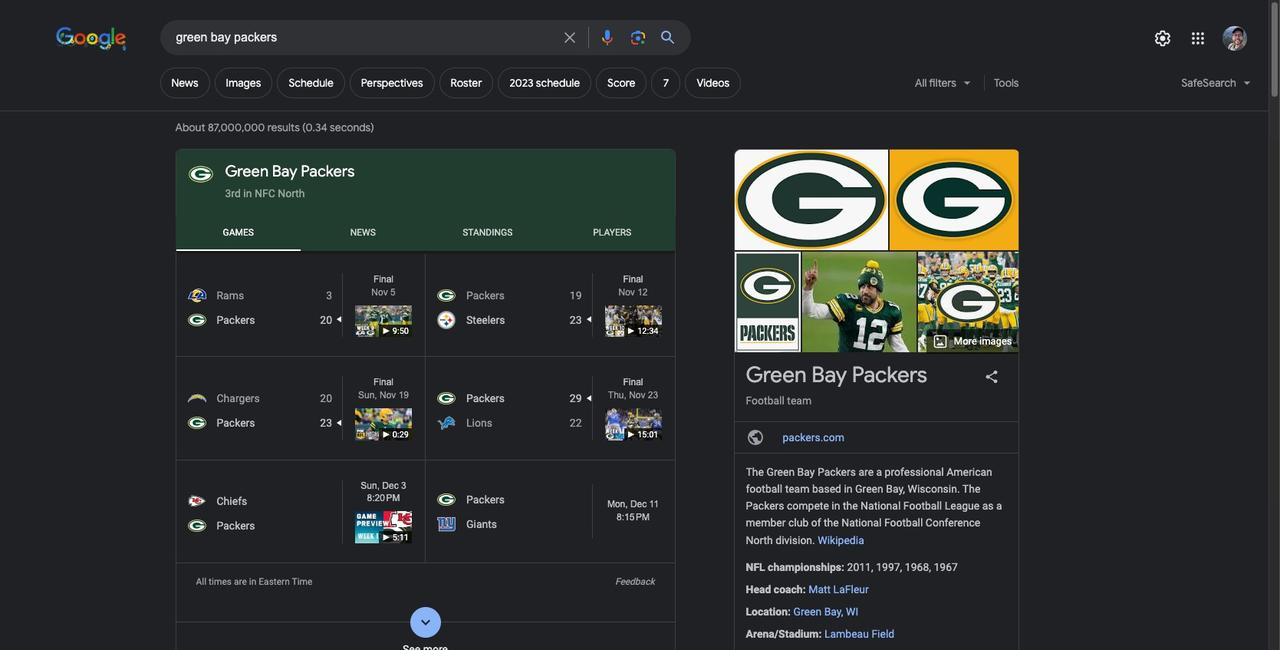 Task type: describe. For each thing, give the bounding box(es) containing it.
1967
[[934, 561, 959, 573]]

standings tab
[[426, 214, 550, 251]]

images
[[226, 76, 261, 90]]

final for 20
[[374, 377, 394, 388]]

packers down (0.34
[[301, 162, 355, 181]]

vikings oppo research: green bay packers - daily norseman image
[[918, 252, 1019, 352]]

green bay packers | green bay wi image
[[890, 135, 1019, 264]]

location link
[[746, 605, 788, 618]]

mon, dec 11 8:15 pm
[[608, 499, 659, 523]]

schedule link
[[277, 68, 345, 98]]

wikipedia
[[818, 534, 865, 546]]

1 vertical spatial national
[[842, 517, 882, 529]]

sun, dec 3 8:20 pm
[[361, 480, 407, 504]]

players
[[593, 227, 632, 238]]

bay inside the green bay packers are a professional american football team based in green bay, wisconsin. the packers compete in the national football league as a member club of the national football conference north division.
[[798, 466, 815, 478]]

packers up member at the right of the page
[[746, 500, 785, 512]]

7
[[664, 76, 669, 90]]

the green bay packers want to 'kick the door down' and ... image
[[789, 252, 941, 352]]

head coach : matt lafleur
[[746, 583, 869, 595]]

packers up lions
[[467, 392, 505, 405]]

packers up "nfc"
[[225, 162, 279, 181]]

dec for mon,
[[631, 499, 647, 510]]

7 link
[[652, 68, 681, 98]]

winner image
[[337, 316, 342, 324]]

11
[[650, 499, 659, 510]]

0 vertical spatial the
[[843, 500, 859, 512]]

results
[[268, 120, 300, 134]]

green bay, wi link
[[794, 605, 859, 618]]

league
[[945, 500, 980, 512]]

packers down chiefs
[[217, 520, 255, 532]]

final for 29
[[624, 377, 644, 388]]

9:50
[[393, 326, 409, 336]]

22
[[570, 417, 582, 429]]

winner image for 19
[[587, 316, 591, 324]]

0 horizontal spatial north
[[278, 187, 305, 200]]

19 inside final sun, nov 19
[[399, 390, 409, 401]]

nfc
[[255, 187, 275, 200]]

20 for chargers
[[320, 392, 332, 405]]

3rd
[[225, 187, 241, 200]]

games tab
[[176, 214, 301, 251]]

lafleur
[[834, 583, 869, 595]]

2023 schedule
[[510, 76, 580, 90]]

wisconsin.
[[908, 483, 961, 495]]

2023
[[510, 76, 534, 90]]

(0.34
[[302, 120, 328, 134]]

8:20 pm
[[367, 493, 400, 504]]

1 horizontal spatial the
[[963, 483, 981, 495]]

lambeau
[[825, 628, 869, 640]]

upload.wikimedia.org/wikipedia/commons/thumb/5/50/... image
[[735, 150, 888, 250]]

of
[[812, 517, 822, 529]]

: left matt
[[803, 583, 806, 595]]

sunday, november 19 element
[[358, 390, 409, 401]]

arena/stadium link
[[746, 628, 819, 640]]

perspectives link
[[350, 68, 435, 98]]

sun, inside final sun, nov 19
[[358, 390, 377, 401]]

► 9:50 link
[[355, 303, 412, 339]]

location
[[746, 605, 788, 618]]

2011,
[[848, 561, 874, 573]]

2023 schedule link
[[498, 68, 592, 98]]

► for 3
[[382, 326, 391, 336]]

nfl championships link
[[746, 561, 842, 573]]

green down the head coach : matt lafleur
[[794, 605, 822, 618]]

football inside green bay packers football team
[[746, 394, 785, 407]]

► 5:11 link
[[355, 509, 412, 545]]

final element for 3
[[374, 274, 394, 285]]

final nov 12
[[619, 274, 648, 298]]

► 15:01 link
[[605, 406, 662, 442]]

team inside the green bay packers are a professional american football team based in green bay, wisconsin. the packers compete in the national football league as a member club of the national football conference north division.
[[786, 483, 810, 495]]

20 for packers
[[320, 314, 332, 326]]

football
[[746, 483, 783, 495]]

all filters
[[916, 76, 957, 90]]

chargers
[[217, 392, 260, 405]]

► for 19
[[627, 326, 636, 336]]

news link
[[160, 68, 210, 98]]

8:15 pm
[[617, 512, 650, 523]]

► inside ► 5:11 link
[[382, 532, 391, 542]]

tools button
[[988, 68, 1026, 98]]

packers up giants
[[467, 494, 505, 506]]

► 12:34 link
[[605, 303, 662, 339]]

final element for 29
[[624, 377, 644, 388]]

final element for 20
[[374, 377, 394, 388]]

thu,
[[608, 390, 627, 401]]

final sun, nov 19
[[358, 377, 409, 401]]

87,000,000
[[208, 120, 265, 134]]

packers up the steelers
[[467, 289, 505, 302]]

12:34
[[638, 326, 659, 336]]

players tab
[[550, 214, 675, 251]]

games
[[223, 227, 254, 238]]

in right 3rd
[[244, 187, 252, 200]]

are inside the green bay packers are a professional american football team based in green bay, wisconsin. the packers compete in the national football league as a member club of the national football conference north division.
[[859, 466, 874, 478]]

: down coach
[[788, 605, 791, 618]]

nov inside the final nov 12
[[619, 287, 635, 298]]

thursday, november 23 element
[[608, 390, 659, 401]]

1 vertical spatial bay,
[[825, 605, 844, 618]]

tab list containing games
[[176, 214, 675, 251]]

nov inside final sun, nov 19
[[380, 390, 396, 401]]

bay for green bay packers football team
[[812, 361, 847, 389]]

team inside green bay packers football team
[[788, 394, 812, 407]]

as
[[983, 500, 994, 512]]

0 vertical spatial 19
[[570, 289, 582, 302]]

0 horizontal spatial a
[[877, 466, 883, 478]]

times
[[209, 576, 232, 587]]

division.
[[776, 534, 816, 546]]

feedback
[[615, 576, 655, 587]]

videos
[[697, 76, 730, 90]]

final nov 5
[[372, 274, 396, 298]]

23 for 19
[[570, 314, 582, 326]]

score link
[[596, 68, 647, 98]]

12
[[638, 287, 648, 298]]

head
[[746, 583, 772, 595]]

packers inside green bay packers football team
[[852, 361, 928, 389]]

5
[[391, 287, 396, 298]]

championships
[[768, 561, 842, 573]]

club
[[789, 517, 809, 529]]

sun, inside sun, dec 3 8:20 pm
[[361, 480, 380, 491]]

packers up "based"
[[818, 466, 856, 478]]

more images link
[[927, 329, 1019, 354]]

schedule
[[536, 76, 580, 90]]

green up football
[[767, 466, 795, 478]]

filters
[[930, 76, 957, 90]]



Task type: vqa. For each thing, say whether or not it's contained in the screenshot.
navigation on the top
no



Task type: locate. For each thing, give the bounding box(es) containing it.
green up packers.com
[[746, 361, 807, 389]]

in left eastern on the left bottom of page
[[249, 576, 257, 587]]

packers
[[225, 162, 279, 181], [301, 162, 355, 181], [467, 289, 505, 302], [217, 314, 255, 326], [852, 361, 928, 389], [467, 392, 505, 405], [217, 417, 255, 429], [818, 466, 856, 478], [467, 494, 505, 506], [746, 500, 785, 512], [217, 520, 255, 532]]

dec inside the mon, dec 11 8:15 pm
[[631, 499, 647, 510]]

1 horizontal spatial 19
[[570, 289, 582, 302]]

1 20 from the top
[[320, 314, 332, 326]]

0 horizontal spatial the
[[746, 466, 764, 478]]

0 vertical spatial 23
[[570, 314, 582, 326]]

bay up "based"
[[798, 466, 815, 478]]

19 left the november 12 element
[[570, 289, 582, 302]]

0 vertical spatial north
[[278, 187, 305, 200]]

coach
[[774, 583, 803, 595]]

23 left ► 12:34 link
[[570, 314, 582, 326]]

sun, up 8:20 pm
[[361, 480, 380, 491]]

final inside final sun, nov 19
[[374, 377, 394, 388]]

0 vertical spatial team
[[788, 394, 812, 407]]

steelers
[[467, 314, 505, 326]]

0 vertical spatial all
[[916, 76, 927, 90]]

chiefs
[[217, 495, 247, 508]]

► inside ► 15:01 link
[[627, 429, 636, 439]]

sun, up the ► 0:29 link
[[358, 390, 377, 401]]

search by voice image
[[598, 28, 617, 47]]

► 0:29
[[382, 429, 409, 439]]

rams
[[217, 289, 244, 302]]

the down american
[[963, 483, 981, 495]]

1 vertical spatial are
[[234, 576, 247, 587]]

3rd in nfc north
[[225, 187, 305, 200]]

seconds)
[[330, 120, 374, 134]]

bay, down "professional"
[[887, 483, 906, 495]]

more images
[[955, 335, 1013, 347]]

final up the thursday, november 23 element
[[624, 377, 644, 388]]

team up compete
[[786, 483, 810, 495]]

1 vertical spatial a
[[997, 500, 1003, 512]]

all for all filters
[[916, 76, 927, 90]]

final inside final thu, nov 23
[[624, 377, 644, 388]]

safesearch button
[[1173, 68, 1261, 105]]

bay up packers.com
[[812, 361, 847, 389]]

dec up 8:20 pm
[[382, 480, 399, 491]]

23 up ► 15:01 link
[[648, 390, 659, 401]]

final inside final nov 5
[[374, 274, 394, 285]]

0 vertical spatial a
[[877, 466, 883, 478]]

nov inside final thu, nov 23
[[629, 390, 646, 401]]

1 horizontal spatial a
[[997, 500, 1003, 512]]

green right "based"
[[856, 483, 884, 495]]

► left 0:29
[[382, 429, 391, 439]]

a down "packers.com" link on the right bottom of the page
[[877, 466, 883, 478]]

news
[[172, 76, 198, 90]]

search by image image
[[629, 28, 647, 47]]

20 left 'sunday, november 19' element
[[320, 392, 332, 405]]

► left 15:01 on the bottom of page
[[627, 429, 636, 439]]

all times are in eastern time
[[196, 576, 313, 587]]

arena/stadium : lambeau field
[[746, 628, 895, 640]]

news
[[350, 227, 376, 238]]

► 5:11
[[382, 532, 409, 542]]

1 vertical spatial winner image
[[587, 395, 591, 402]]

winner image for 20
[[337, 419, 342, 427]]

packers.com
[[783, 431, 845, 444]]

1997,
[[877, 561, 903, 573]]

the up football
[[746, 466, 764, 478]]

standings
[[463, 227, 513, 238]]

23 for 20
[[320, 417, 332, 429]]

november 12 element
[[619, 287, 648, 298]]

in
[[244, 187, 252, 200], [845, 483, 853, 495], [832, 500, 841, 512], [249, 576, 257, 587]]

nov
[[372, 287, 388, 298], [619, 287, 635, 298], [380, 390, 396, 401], [629, 390, 646, 401]]

winner image left the ► 0:29 link
[[337, 419, 342, 427]]

0:29
[[393, 429, 409, 439]]

safesearch
[[1182, 76, 1237, 90]]

more
[[955, 335, 978, 347]]

1 horizontal spatial the
[[843, 500, 859, 512]]

winner image left ► 12:34 link
[[587, 316, 591, 324]]

football
[[746, 394, 785, 407], [904, 500, 943, 512], [885, 517, 924, 529]]

19 up the ► 0:29 link
[[399, 390, 409, 401]]

in right "based"
[[845, 483, 853, 495]]

bay up 3rd in nfc north on the top
[[272, 162, 297, 181]]

29
[[570, 392, 582, 405]]

wikipedia link
[[818, 534, 865, 546]]

Search search field
[[176, 29, 551, 48]]

sun,
[[358, 390, 377, 401], [361, 480, 380, 491]]

all left times
[[196, 576, 207, 587]]

tab list
[[176, 214, 675, 251]]

nfl championships : 2011, 1997, 1968, 1967
[[746, 561, 959, 573]]

1 vertical spatial 3
[[401, 480, 407, 491]]

roster link
[[439, 68, 494, 98]]

1 horizontal spatial all
[[916, 76, 927, 90]]

20 left winner icon
[[320, 314, 332, 326]]

green up 3rd
[[225, 162, 269, 181]]

0 vertical spatial football
[[746, 394, 785, 407]]

0 horizontal spatial 19
[[399, 390, 409, 401]]

1 vertical spatial bay
[[812, 361, 847, 389]]

1 vertical spatial 23
[[648, 390, 659, 401]]

november 5 element
[[372, 287, 396, 298]]

nov left 5
[[372, 287, 388, 298]]

nov left 12
[[619, 287, 635, 298]]

member
[[746, 517, 786, 529]]

nov up the ► 0:29 link
[[380, 390, 396, 401]]

23 left the ► 0:29 link
[[320, 417, 332, 429]]

►
[[382, 326, 391, 336], [627, 326, 636, 336], [382, 429, 391, 439], [627, 429, 636, 439], [382, 532, 391, 542]]

bay, inside the green bay packers are a professional american football team based in green bay, wisconsin. the packers compete in the national football league as a member club of the national football conference north division.
[[887, 483, 906, 495]]

final for 19
[[624, 274, 644, 285]]

final element up the november 12 element
[[624, 274, 644, 285]]

field
[[872, 628, 895, 640]]

team up packers.com
[[788, 394, 812, 407]]

packers.com link
[[735, 422, 1019, 454]]

None search field
[[0, 19, 691, 55]]

2 vertical spatial winner image
[[337, 419, 342, 427]]

final thu, nov 23
[[608, 377, 659, 401]]

0 vertical spatial national
[[861, 500, 901, 512]]

eastern
[[259, 576, 290, 587]]

0 vertical spatial sun,
[[358, 390, 377, 401]]

final element for 19
[[624, 274, 644, 285]]

are
[[859, 466, 874, 478], [234, 576, 247, 587]]

final element up the thursday, november 23 element
[[624, 377, 644, 388]]

15:01
[[638, 429, 659, 439]]

national down "professional"
[[861, 500, 901, 512]]

the
[[746, 466, 764, 478], [963, 483, 981, 495]]

the
[[843, 500, 859, 512], [824, 517, 839, 529]]

1 vertical spatial the
[[963, 483, 981, 495]]

conference
[[926, 517, 981, 529]]

winner image right 29
[[587, 395, 591, 402]]

► left '9:50'
[[382, 326, 391, 336]]

packers down rams
[[217, 314, 255, 326]]

north down the green bay packers
[[278, 187, 305, 200]]

► 0:29 link
[[355, 406, 412, 442]]

news tab
[[301, 214, 426, 251]]

1968,
[[905, 561, 932, 573]]

► inside ► 9:50 link
[[382, 326, 391, 336]]

: left 2011,
[[842, 561, 845, 573]]

final element up 'sunday, november 19' element
[[374, 377, 394, 388]]

american
[[947, 466, 993, 478]]

bay for green bay packers
[[272, 162, 297, 181]]

3 left november 5 element
[[326, 289, 332, 302]]

1 vertical spatial all
[[196, 576, 207, 587]]

all for all times are in eastern time
[[196, 576, 207, 587]]

giants
[[467, 518, 497, 530]]

north
[[278, 187, 305, 200], [746, 534, 773, 546]]

final up the november 12 element
[[624, 274, 644, 285]]

location : green bay, wi
[[746, 605, 859, 618]]

0 horizontal spatial bay,
[[825, 605, 844, 618]]

0 vertical spatial are
[[859, 466, 874, 478]]

green bay packers football team
[[746, 361, 928, 407]]

score
[[608, 76, 636, 90]]

all inside popup button
[[916, 76, 927, 90]]

nfl
[[746, 561, 766, 573]]

final for 3
[[374, 274, 394, 285]]

2 20 from the top
[[320, 392, 332, 405]]

arena/stadium
[[746, 628, 819, 640]]

final element
[[374, 274, 394, 285], [624, 274, 644, 285], [374, 377, 394, 388], [624, 377, 644, 388]]

: down green bay, wi link
[[819, 628, 822, 640]]

1 horizontal spatial dec
[[631, 499, 647, 510]]

matt lafleur link
[[809, 583, 869, 595]]

0 horizontal spatial 23
[[320, 417, 332, 429]]

0 horizontal spatial 3
[[326, 289, 332, 302]]

1 vertical spatial sun,
[[361, 480, 380, 491]]

1 vertical spatial 19
[[399, 390, 409, 401]]

0 vertical spatial 20
[[320, 314, 332, 326]]

the right the 'of'
[[824, 517, 839, 529]]

1 vertical spatial team
[[786, 483, 810, 495]]

compete
[[787, 500, 830, 512]]

0 vertical spatial bay
[[272, 162, 297, 181]]

3 up ► 5:11 link
[[401, 480, 407, 491]]

images link
[[215, 68, 273, 98]]

dec for sun,
[[382, 480, 399, 491]]

2 vertical spatial bay
[[798, 466, 815, 478]]

2 vertical spatial football
[[885, 517, 924, 529]]

1 vertical spatial north
[[746, 534, 773, 546]]

final inside the final nov 12
[[624, 274, 644, 285]]

north down member at the right of the page
[[746, 534, 773, 546]]

3 inside sun, dec 3 8:20 pm
[[401, 480, 407, 491]]

0 horizontal spatial the
[[824, 517, 839, 529]]

final element up november 5 element
[[374, 274, 394, 285]]

packers down chargers
[[217, 417, 255, 429]]

0 horizontal spatial dec
[[382, 480, 399, 491]]

seasonal holidays 2023 image
[[56, 26, 126, 51]]

bay, left wi
[[825, 605, 844, 618]]

1 vertical spatial the
[[824, 517, 839, 529]]

0 vertical spatial bay,
[[887, 483, 906, 495]]

videos link
[[686, 68, 742, 98]]

dec up '8:15 pm' at the bottom of the page
[[631, 499, 647, 510]]

matt
[[809, 583, 831, 595]]

a right as
[[997, 500, 1003, 512]]

nov right thu,
[[629, 390, 646, 401]]

0 vertical spatial dec
[[382, 480, 399, 491]]

0 vertical spatial winner image
[[587, 316, 591, 324]]

0 horizontal spatial all
[[196, 576, 207, 587]]

1 horizontal spatial are
[[859, 466, 874, 478]]

mon,
[[608, 499, 628, 510]]

head coach link
[[746, 583, 803, 595]]

► for 29
[[627, 429, 636, 439]]

1 horizontal spatial north
[[746, 534, 773, 546]]

tools
[[995, 76, 1020, 90]]

packers up "packers.com" link on the right bottom of the page
[[852, 361, 928, 389]]

schedule
[[289, 76, 334, 90]]

the up wikipedia 'link'
[[843, 500, 859, 512]]

► left 12:34
[[627, 326, 636, 336]]

► 15:01
[[627, 429, 659, 439]]

bay inside green bay packers football team
[[812, 361, 847, 389]]

are right times
[[234, 576, 247, 587]]

green bay packers
[[225, 162, 355, 181]]

perspectives
[[361, 76, 423, 90]]

green inside green bay packers football team
[[746, 361, 807, 389]]

1 horizontal spatial bay,
[[887, 483, 906, 495]]

final up 'sunday, november 19' element
[[374, 377, 394, 388]]

images
[[980, 335, 1013, 347]]

► inside ► 12:34 link
[[627, 326, 636, 336]]

1 vertical spatial 20
[[320, 392, 332, 405]]

are down "packers.com" link on the right bottom of the page
[[859, 466, 874, 478]]

0 vertical spatial the
[[746, 466, 764, 478]]

all
[[916, 76, 927, 90], [196, 576, 207, 587]]

all left filters on the right top of page
[[916, 76, 927, 90]]

feedback button
[[609, 560, 661, 603]]

national up wikipedia
[[842, 517, 882, 529]]

► for 20
[[382, 429, 391, 439]]

trends international nfl green bay packers - logo 21 wall poster, 22.37" x  34.00", unframed version image
[[735, 252, 801, 352]]

final up november 5 element
[[374, 274, 394, 285]]

time
[[292, 576, 313, 587]]

2 horizontal spatial 23
[[648, 390, 659, 401]]

wi
[[847, 605, 859, 618]]

in down "based"
[[832, 500, 841, 512]]

winner image
[[587, 316, 591, 324], [587, 395, 591, 402], [337, 419, 342, 427]]

1 horizontal spatial 23
[[570, 314, 582, 326]]

23 inside final thu, nov 23
[[648, 390, 659, 401]]

1 vertical spatial dec
[[631, 499, 647, 510]]

roster
[[451, 76, 482, 90]]

0 vertical spatial 3
[[326, 289, 332, 302]]

north inside the green bay packers are a professional american football team based in green bay, wisconsin. the packers compete in the national football league as a member club of the national football conference north division.
[[746, 534, 773, 546]]

0 horizontal spatial are
[[234, 576, 247, 587]]

nov inside final nov 5
[[372, 287, 388, 298]]

► left 5:11
[[382, 532, 391, 542]]

1 vertical spatial football
[[904, 500, 943, 512]]

based
[[813, 483, 842, 495]]

2 vertical spatial 23
[[320, 417, 332, 429]]

1 horizontal spatial 3
[[401, 480, 407, 491]]

dec inside sun, dec 3 8:20 pm
[[382, 480, 399, 491]]



